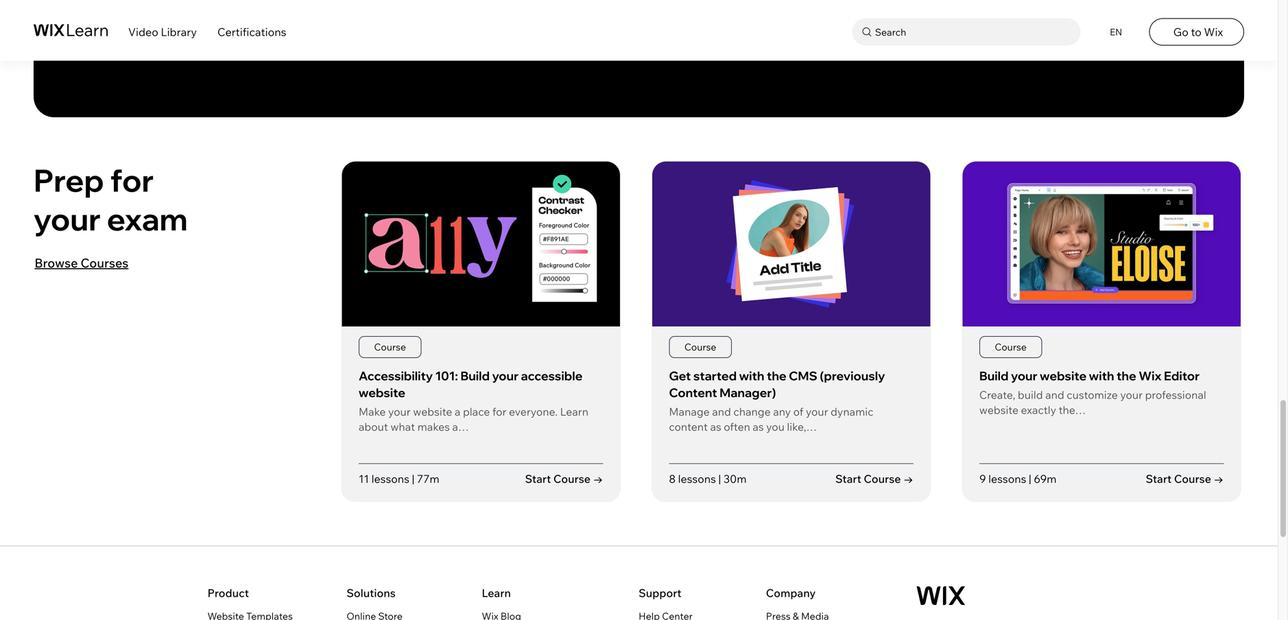 Task type: vqa. For each thing, say whether or not it's contained in the screenshot.
Get
yes



Task type: locate. For each thing, give the bounding box(es) containing it.
1 vertical spatial learn
[[482, 586, 511, 600]]

start
[[525, 472, 551, 486], [836, 472, 862, 486], [1146, 472, 1172, 486]]

lessons right 8
[[678, 472, 716, 486]]

2 build from the left
[[980, 368, 1009, 383]]

start inside build your website with the wix editor list item
[[1146, 472, 1172, 486]]

with up "customize"
[[1090, 368, 1115, 383]]

1 with from the left
[[739, 368, 765, 383]]

your up browse
[[34, 200, 101, 238]]

0 vertical spatial wix
[[1205, 25, 1224, 39]]

2 start from the left
[[836, 472, 862, 486]]

lessons for your
[[372, 472, 410, 486]]

1 vertical spatial and
[[713, 405, 731, 419]]

certifications link
[[218, 25, 287, 39]]

wix
[[1205, 25, 1224, 39], [1139, 368, 1162, 383]]

| for create,
[[1029, 472, 1032, 486]]

wix inside "go to wix" link
[[1205, 25, 1224, 39]]

the
[[767, 368, 787, 383], [1117, 368, 1137, 383]]

2 horizontal spatial start course → button
[[1146, 472, 1225, 487]]

1 start from the left
[[525, 472, 551, 486]]

1 horizontal spatial the
[[1117, 368, 1137, 383]]

lessons right 9
[[989, 472, 1027, 486]]

3 → from the left
[[1214, 472, 1225, 486]]

with
[[739, 368, 765, 383], [1090, 368, 1115, 383]]

0 vertical spatial for
[[110, 161, 154, 200]]

build
[[461, 368, 490, 383], [980, 368, 1009, 383]]

start for accessibility 101: build your accessible website
[[525, 472, 551, 486]]

with inside get started with the cms (previously content manager) manage and change any of your dynamic content as often as you like,…
[[739, 368, 765, 383]]

1 horizontal spatial start course → button
[[836, 472, 914, 487]]

1 horizontal spatial build
[[980, 368, 1009, 383]]

as down change on the right bottom
[[753, 420, 764, 434]]

start course → inside build your website with the wix editor list item
[[1146, 472, 1225, 486]]

manager)
[[720, 385, 776, 400]]

| inside build your website with the wix editor list item
[[1029, 472, 1032, 486]]

and up the exactly
[[1046, 388, 1065, 402]]

30m
[[724, 472, 747, 486]]

3 start course → button from the left
[[1146, 472, 1225, 487]]

for right place
[[493, 405, 507, 419]]

77m
[[417, 472, 440, 486]]

lessons inside get started with the cms (previously content manager) list item
[[678, 472, 716, 486]]

→ inside accessibility 101: build your accessible website list item
[[593, 472, 604, 486]]

→ inside build your website with the wix editor list item
[[1214, 472, 1225, 486]]

start inside accessibility 101: build your accessible website list item
[[525, 472, 551, 486]]

with up manager)
[[739, 368, 765, 383]]

and for your
[[1046, 388, 1065, 402]]

prep
[[34, 161, 104, 200]]

your inside prep for your exam
[[34, 200, 101, 238]]

2 start course → from the left
[[836, 472, 914, 486]]

course
[[374, 341, 406, 353], [685, 341, 717, 353], [995, 341, 1027, 353], [554, 472, 591, 486], [864, 472, 901, 486], [1175, 472, 1212, 486]]

start course → for accessibility 101: build your accessible website
[[525, 472, 604, 486]]

1 build from the left
[[461, 368, 490, 383]]

professional
[[1146, 388, 1207, 402]]

2 the from the left
[[1117, 368, 1137, 383]]

1 the from the left
[[767, 368, 787, 383]]

and inside build your website with the wix editor create, build and customize your professional website exactly the…
[[1046, 388, 1065, 402]]

browse courses link
[[34, 255, 143, 271]]

0 horizontal spatial with
[[739, 368, 765, 383]]

(previously
[[820, 368, 886, 383]]

build your website with the wix editor create, build and customize your professional website exactly the…
[[980, 368, 1207, 417]]

learn inside the accessibility 101: build your accessible website make your website a place for everyone. learn about what makes a…
[[560, 405, 589, 419]]

go to wix
[[1174, 25, 1224, 39]]

0 horizontal spatial →
[[593, 472, 604, 486]]

a…
[[453, 420, 469, 434]]

0 horizontal spatial start
[[525, 472, 551, 486]]

1 → from the left
[[593, 472, 604, 486]]

2 horizontal spatial |
[[1029, 472, 1032, 486]]

start course → button for accessibility 101: build your accessible website
[[525, 472, 604, 487]]

lessons for create,
[[989, 472, 1027, 486]]

for inside the accessibility 101: build your accessible website make your website a place for everyone. learn about what makes a…
[[493, 405, 507, 419]]

start course →
[[525, 472, 604, 486], [836, 472, 914, 486], [1146, 472, 1225, 486]]

1 horizontal spatial →
[[904, 472, 914, 486]]

library
[[161, 25, 197, 39]]

1 lessons from the left
[[372, 472, 410, 486]]

the left cms
[[767, 368, 787, 383]]

→
[[593, 472, 604, 486], [904, 472, 914, 486], [1214, 472, 1225, 486]]

browse courses
[[35, 255, 129, 271]]

wix left editor
[[1139, 368, 1162, 383]]

1 | from the left
[[412, 472, 415, 486]]

build right 101:
[[461, 368, 490, 383]]

build inside the accessibility 101: build your accessible website make your website a place for everyone. learn about what makes a…
[[461, 368, 490, 383]]

1 horizontal spatial start course →
[[836, 472, 914, 486]]

content
[[669, 420, 708, 434]]

start course → inside get started with the cms (previously content manager) list item
[[836, 472, 914, 486]]

go to wix link
[[1150, 18, 1245, 46]]

wix inside build your website with the wix editor create, build and customize your professional website exactly the…
[[1139, 368, 1162, 383]]

→ for accessibility 101: build your accessible website
[[593, 472, 604, 486]]

build up create,
[[980, 368, 1009, 383]]

0 horizontal spatial lessons
[[372, 472, 410, 486]]

0 horizontal spatial for
[[110, 161, 154, 200]]

2 horizontal spatial →
[[1214, 472, 1225, 486]]

3 start from the left
[[1146, 472, 1172, 486]]

the inside get started with the cms (previously content manager) manage and change any of your dynamic content as often as you like,…
[[767, 368, 787, 383]]

3 start course → from the left
[[1146, 472, 1225, 486]]

1 horizontal spatial |
[[719, 472, 721, 486]]

learn
[[560, 405, 589, 419], [482, 586, 511, 600]]

certifications
[[218, 25, 287, 39]]

| inside accessibility 101: build your accessible website list item
[[412, 472, 415, 486]]

| inside get started with the cms (previously content manager) list item
[[719, 472, 721, 486]]

0 horizontal spatial build
[[461, 368, 490, 383]]

wix right to
[[1205, 25, 1224, 39]]

lessons
[[372, 472, 410, 486], [678, 472, 716, 486], [989, 472, 1027, 486]]

0 vertical spatial learn
[[560, 405, 589, 419]]

list
[[341, 161, 1245, 502]]

editor
[[1165, 368, 1200, 383]]

support
[[639, 586, 682, 600]]

for right prep
[[110, 161, 154, 200]]

to
[[1192, 25, 1202, 39]]

get started with the cms (previously content manager) list item
[[652, 161, 932, 502]]

0 vertical spatial and
[[1046, 388, 1065, 402]]

1 horizontal spatial start
[[836, 472, 862, 486]]

lessons inside accessibility 101: build your accessible website list item
[[372, 472, 410, 486]]

about
[[359, 420, 388, 434]]

start course → button for build your website with the wix editor
[[1146, 472, 1225, 487]]

customize
[[1067, 388, 1118, 402]]

start course → button for get started with the cms (previously content manager)
[[836, 472, 914, 487]]

1 horizontal spatial for
[[493, 405, 507, 419]]

build your website with the wix editor list item
[[962, 161, 1242, 502]]

and
[[1046, 388, 1065, 402], [713, 405, 731, 419]]

any
[[774, 405, 791, 419]]

0 horizontal spatial the
[[767, 368, 787, 383]]

what
[[391, 420, 415, 434]]

1 horizontal spatial learn
[[560, 405, 589, 419]]

0 horizontal spatial learn
[[482, 586, 511, 600]]

start for get started with the cms (previously content manager)
[[836, 472, 862, 486]]

start course → button inside get started with the cms (previously content manager) list item
[[836, 472, 914, 487]]

as left often
[[711, 420, 722, 434]]

2 horizontal spatial lessons
[[989, 472, 1027, 486]]

2 start course → button from the left
[[836, 472, 914, 487]]

get
[[669, 368, 691, 383]]

menu bar
[[0, 0, 1279, 61]]

start course → button inside accessibility 101: build your accessible website list item
[[525, 472, 604, 487]]

2 horizontal spatial start course →
[[1146, 472, 1225, 486]]

start for build your website with the wix editor
[[1146, 472, 1172, 486]]

manage
[[669, 405, 710, 419]]

1 horizontal spatial wix
[[1205, 25, 1224, 39]]

website down create,
[[980, 403, 1019, 417]]

content
[[669, 385, 718, 400]]

website up make on the bottom
[[359, 385, 406, 400]]

lessons inside build your website with the wix editor list item
[[989, 472, 1027, 486]]

wix logo, homepage image
[[917, 586, 966, 606]]

your up build
[[1012, 368, 1038, 383]]

go
[[1174, 25, 1189, 39]]

1 horizontal spatial lessons
[[678, 472, 716, 486]]

2 lessons from the left
[[678, 472, 716, 486]]

0 horizontal spatial wix
[[1139, 368, 1162, 383]]

101:
[[435, 368, 458, 383]]

make
[[359, 405, 386, 419]]

0 horizontal spatial start course → button
[[525, 472, 604, 487]]

0 horizontal spatial start course →
[[525, 472, 604, 486]]

→ for get started with the cms (previously content manager)
[[904, 472, 914, 486]]

and up often
[[713, 405, 731, 419]]

start course → button
[[525, 472, 604, 487], [836, 472, 914, 487], [1146, 472, 1225, 487]]

0 horizontal spatial as
[[711, 420, 722, 434]]

2 as from the left
[[753, 420, 764, 434]]

and for started
[[713, 405, 731, 419]]

your inside get started with the cms (previously content manager) manage and change any of your dynamic content as often as you like,…
[[806, 405, 829, 419]]

1 start course → button from the left
[[525, 472, 604, 487]]

2 | from the left
[[719, 472, 721, 486]]

1 vertical spatial wix
[[1139, 368, 1162, 383]]

start course → inside accessibility 101: build your accessible website list item
[[525, 472, 604, 486]]

video library link
[[128, 25, 197, 39]]

| left 69m
[[1029, 472, 1032, 486]]

| left 77m
[[412, 472, 415, 486]]

build your website with the wix editor image
[[963, 162, 1241, 327]]

your right of
[[806, 405, 829, 419]]

1 vertical spatial for
[[493, 405, 507, 419]]

start inside list item
[[836, 472, 862, 486]]

2 → from the left
[[904, 472, 914, 486]]

makes
[[418, 420, 450, 434]]

2 with from the left
[[1090, 368, 1115, 383]]

0 horizontal spatial |
[[412, 472, 415, 486]]

start course → button inside build your website with the wix editor list item
[[1146, 472, 1225, 487]]

exactly
[[1022, 403, 1057, 417]]

3 | from the left
[[1029, 472, 1032, 486]]

3 lessons from the left
[[989, 472, 1027, 486]]

|
[[412, 472, 415, 486], [719, 472, 721, 486], [1029, 472, 1032, 486]]

lessons right 11
[[372, 472, 410, 486]]

0 horizontal spatial and
[[713, 405, 731, 419]]

website
[[1040, 368, 1087, 383], [359, 385, 406, 400], [980, 403, 1019, 417], [413, 405, 453, 419]]

Search text field
[[872, 23, 1078, 41]]

the up "customize"
[[1117, 368, 1137, 383]]

→ inside get started with the cms (previously content manager) list item
[[904, 472, 914, 486]]

often
[[724, 420, 751, 434]]

as
[[711, 420, 722, 434], [753, 420, 764, 434]]

1 horizontal spatial with
[[1090, 368, 1115, 383]]

accessibility 101: build your accessible website link
[[359, 368, 583, 400]]

1 start course → from the left
[[525, 472, 604, 486]]

2 horizontal spatial start
[[1146, 472, 1172, 486]]

with inside build your website with the wix editor create, build and customize your professional website exactly the…
[[1090, 368, 1115, 383]]

| left 30m
[[719, 472, 721, 486]]

your
[[34, 200, 101, 238], [492, 368, 519, 383], [1012, 368, 1038, 383], [1121, 388, 1143, 402], [388, 405, 411, 419], [806, 405, 829, 419]]

and inside get started with the cms (previously content manager) manage and change any of your dynamic content as often as you like,…
[[713, 405, 731, 419]]

accessibility 101: build your accessible website list item
[[341, 161, 621, 502]]

1 horizontal spatial and
[[1046, 388, 1065, 402]]

for
[[110, 161, 154, 200], [493, 405, 507, 419]]

1 horizontal spatial as
[[753, 420, 764, 434]]



Task type: describe. For each thing, give the bounding box(es) containing it.
video library
[[128, 25, 197, 39]]

accessibility
[[359, 368, 433, 383]]

website up makes at the left
[[413, 405, 453, 419]]

en
[[1110, 26, 1123, 38]]

everyone.
[[509, 405, 558, 419]]

| for manager)
[[719, 472, 721, 486]]

your up "what"
[[388, 405, 411, 419]]

you
[[767, 420, 785, 434]]

8 lessons | 30m
[[669, 472, 747, 486]]

browse
[[35, 255, 78, 271]]

change
[[734, 405, 771, 419]]

place
[[463, 405, 490, 419]]

build
[[1018, 388, 1044, 402]]

your right "customize"
[[1121, 388, 1143, 402]]

like,…
[[787, 420, 817, 434]]

started
[[694, 368, 737, 383]]

list containing accessibility 101: build your accessible website
[[341, 161, 1245, 502]]

lessons for manager)
[[678, 472, 716, 486]]

accessible
[[521, 368, 583, 383]]

create,
[[980, 388, 1016, 402]]

→ for build your website with the wix editor
[[1214, 472, 1225, 486]]

| for your
[[412, 472, 415, 486]]

courses
[[81, 255, 129, 271]]

get started with the cms (previously content manager) link
[[669, 368, 886, 400]]

the…
[[1059, 403, 1086, 417]]

the inside build your website with the wix editor create, build and customize your professional website exactly the…
[[1117, 368, 1137, 383]]

build your website with the wix editor link
[[980, 368, 1200, 383]]

dynamic
[[831, 405, 874, 419]]

8
[[669, 472, 676, 486]]

69m
[[1034, 472, 1057, 486]]

11 lessons | 77m
[[359, 472, 440, 486]]

prep for your exam
[[34, 161, 188, 238]]

company
[[766, 586, 816, 600]]

en button
[[1102, 18, 1129, 46]]

start course → for get started with the cms (previously content manager)
[[836, 472, 914, 486]]

a black title card with colorful text reads "a11y"; a contrast checker tool shows background and foreground color contrast. image
[[342, 162, 620, 327]]

website up "customize"
[[1040, 368, 1087, 383]]

accessibility 101: build your accessible website make your website a place for everyone. learn about what makes a…
[[359, 368, 589, 434]]

9
[[980, 472, 987, 486]]

menu bar containing video library
[[0, 0, 1279, 61]]

a white title card with a profile picture against purple background; the card's title reads: "add title". image
[[653, 162, 931, 327]]

9 lessons | 69m
[[980, 472, 1057, 486]]

your up 'everyone.'
[[492, 368, 519, 383]]

solutions
[[347, 586, 396, 600]]

exam
[[107, 200, 188, 238]]

start course → for build your website with the wix editor
[[1146, 472, 1225, 486]]

of
[[794, 405, 804, 419]]

cms
[[789, 368, 818, 383]]

a
[[455, 405, 461, 419]]

get started with the cms (previously content manager) manage and change any of your dynamic content as often as you like,…
[[669, 368, 886, 434]]

product
[[208, 586, 249, 600]]

1 as from the left
[[711, 420, 722, 434]]

video
[[128, 25, 158, 39]]

for inside prep for your exam
[[110, 161, 154, 200]]

11
[[359, 472, 369, 486]]

build inside build your website with the wix editor create, build and customize your professional website exactly the…
[[980, 368, 1009, 383]]



